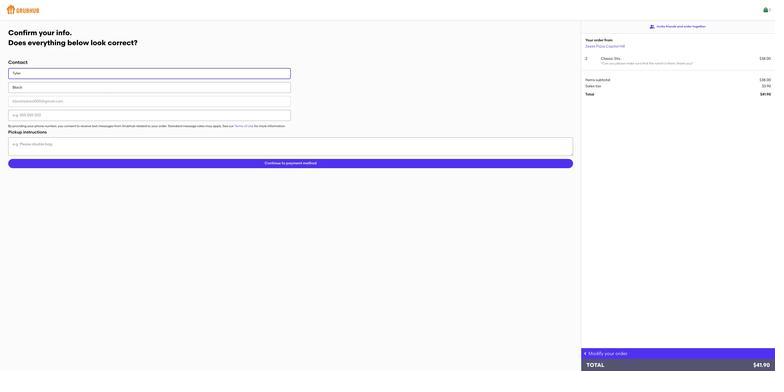 Task type: describe. For each thing, give the bounding box(es) containing it.
zeeks pizza capitol hill link
[[586, 44, 625, 48]]

modify your order
[[589, 351, 628, 357]]

your left order.
[[152, 124, 158, 128]]

receive
[[81, 124, 91, 128]]

number,
[[45, 124, 57, 128]]

invite
[[657, 25, 666, 28]]

1 horizontal spatial to
[[148, 124, 151, 128]]

1 vertical spatial you
[[58, 124, 63, 128]]

0 vertical spatial $41.90
[[761, 92, 772, 97]]

to inside button
[[282, 161, 286, 166]]

may
[[206, 124, 212, 128]]

friends
[[667, 25, 677, 28]]

use
[[248, 124, 254, 128]]

your order from zeeks pizza capitol hill
[[586, 38, 625, 48]]

0 vertical spatial total
[[586, 92, 595, 97]]

ranch
[[655, 62, 664, 65]]

thank
[[677, 62, 686, 65]]

pickup instructions
[[8, 130, 47, 135]]

our
[[229, 124, 234, 128]]

from inside your order from zeeks pizza capitol hill
[[605, 38, 613, 42]]

sales
[[586, 84, 595, 88]]

capitol
[[606, 44, 619, 48]]

does
[[8, 38, 26, 47]]

terms
[[235, 124, 244, 128]]

tax
[[596, 84, 602, 88]]

hill
[[620, 44, 625, 48]]

see
[[223, 124, 228, 128]]

can
[[603, 62, 609, 65]]

order.
[[159, 124, 167, 128]]

your right modify
[[605, 351, 615, 357]]

items subtotal
[[586, 78, 611, 82]]

messages
[[99, 124, 114, 128]]

confirm
[[8, 28, 37, 37]]

items
[[586, 78, 596, 82]]

pickup
[[8, 130, 22, 135]]

info.
[[56, 28, 72, 37]]

your
[[586, 38, 594, 42]]

consent
[[64, 124, 76, 128]]

is
[[665, 62, 667, 65]]

continue
[[265, 161, 281, 166]]

and
[[678, 25, 684, 28]]

invite friends and order together
[[657, 25, 706, 28]]

of
[[244, 124, 247, 128]]

0 horizontal spatial from
[[114, 124, 121, 128]]

2 " from the left
[[693, 62, 694, 65]]

sure
[[636, 62, 642, 65]]

First name text field
[[8, 68, 291, 79]]

that
[[643, 62, 649, 65]]

2 inside button
[[770, 8, 772, 12]]

message
[[183, 124, 197, 128]]

the
[[650, 62, 655, 65]]

2 button
[[763, 5, 772, 15]]

1 horizontal spatial order
[[616, 351, 628, 357]]

more
[[259, 124, 267, 128]]

you inside $38.00 " can you please make sure that the ranch is there, thank you! "
[[610, 62, 615, 65]]

1 vertical spatial $41.90
[[754, 362, 771, 368]]

classic stix
[[601, 56, 621, 61]]

confirm your info. does everything below look correct?
[[8, 28, 138, 47]]



Task type: vqa. For each thing, say whether or not it's contained in the screenshot.
MOST
no



Task type: locate. For each thing, give the bounding box(es) containing it.
zeeks
[[586, 44, 596, 48]]

you left consent
[[58, 124, 63, 128]]

0 horizontal spatial "
[[601, 62, 603, 65]]

related
[[136, 124, 147, 128]]

rates
[[197, 124, 205, 128]]

by providing your phone number, you consent to receive text messages from grubhub related to your order. standard message rates may apply. see our terms of use for more information.
[[8, 124, 286, 128]]

everything
[[28, 38, 66, 47]]

0 horizontal spatial 2
[[586, 56, 588, 61]]

Pickup instructions text field
[[8, 137, 574, 156]]

look
[[91, 38, 106, 47]]

information.
[[268, 124, 286, 128]]

2 $38.00 from the top
[[760, 78, 772, 82]]

continue to payment method button
[[8, 159, 574, 168]]

there,
[[668, 62, 677, 65]]

pizza
[[597, 44, 606, 48]]

$41.90
[[761, 92, 772, 97], [754, 362, 771, 368]]

$38.00 " can you please make sure that the ranch is there, thank you! "
[[601, 56, 772, 65]]

from
[[605, 38, 613, 42], [114, 124, 121, 128]]

order
[[684, 25, 692, 28], [595, 38, 604, 42], [616, 351, 628, 357]]

you!
[[687, 62, 693, 65]]

total
[[586, 92, 595, 97], [587, 362, 605, 368]]

your
[[39, 28, 54, 37], [27, 124, 34, 128], [152, 124, 158, 128], [605, 351, 615, 357]]

contact
[[8, 59, 28, 65]]

from up zeeks pizza capitol hill link
[[605, 38, 613, 42]]

subtotal
[[596, 78, 611, 82]]

total down sales
[[586, 92, 595, 97]]

2 horizontal spatial order
[[684, 25, 692, 28]]

please
[[616, 62, 626, 65]]

to right related
[[148, 124, 151, 128]]

2
[[770, 8, 772, 12], [586, 56, 588, 61]]

instructions
[[23, 130, 47, 135]]

terms of use link
[[235, 124, 254, 128]]

classic
[[601, 56, 614, 61]]

" down classic
[[601, 62, 603, 65]]

together
[[693, 25, 706, 28]]

1 horizontal spatial from
[[605, 38, 613, 42]]

$38.00 for $38.00 " can you please make sure that the ranch is there, thank you! "
[[760, 56, 772, 61]]

continue to payment method
[[265, 161, 317, 166]]

1 vertical spatial total
[[587, 362, 605, 368]]

your up everything
[[39, 28, 54, 37]]

order up pizza
[[595, 38, 604, 42]]

Email email field
[[8, 96, 291, 107]]

1 vertical spatial 2
[[586, 56, 588, 61]]

method
[[303, 161, 317, 166]]

svg image
[[584, 352, 588, 356]]

modify
[[589, 351, 604, 357]]

1 vertical spatial from
[[114, 124, 121, 128]]

from left grubhub
[[114, 124, 121, 128]]

you
[[610, 62, 615, 65], [58, 124, 63, 128]]

$38.00 inside $38.00 " can you please make sure that the ranch is there, thank you! "
[[760, 56, 772, 61]]

Phone telephone field
[[8, 110, 291, 121]]

correct?
[[108, 38, 138, 47]]

order inside button
[[684, 25, 692, 28]]

your inside confirm your info. does everything below look correct?
[[39, 28, 54, 37]]

standard
[[168, 124, 182, 128]]

by
[[8, 124, 12, 128]]

1 vertical spatial order
[[595, 38, 604, 42]]

text
[[92, 124, 98, 128]]

1 horizontal spatial you
[[610, 62, 615, 65]]

to
[[77, 124, 80, 128], [148, 124, 151, 128], [282, 161, 286, 166]]

you down classic stix
[[610, 62, 615, 65]]

0 horizontal spatial order
[[595, 38, 604, 42]]

to left receive
[[77, 124, 80, 128]]

invite friends and order together button
[[650, 22, 706, 31]]

0 vertical spatial order
[[684, 25, 692, 28]]

$3.90
[[763, 84, 772, 88]]

$38.00 for $38.00
[[760, 78, 772, 82]]

0 vertical spatial $38.00
[[760, 56, 772, 61]]

main navigation navigation
[[0, 0, 776, 20]]

1 " from the left
[[601, 62, 603, 65]]

Last name text field
[[8, 82, 291, 93]]

order inside your order from zeeks pizza capitol hill
[[595, 38, 604, 42]]

2 horizontal spatial to
[[282, 161, 286, 166]]

order right and
[[684, 25, 692, 28]]

0 horizontal spatial you
[[58, 124, 63, 128]]

apply.
[[213, 124, 222, 128]]

1 vertical spatial $38.00
[[760, 78, 772, 82]]

payment
[[286, 161, 302, 166]]

to left 'payment'
[[282, 161, 286, 166]]

$38.00
[[760, 56, 772, 61], [760, 78, 772, 82]]

total down modify
[[587, 362, 605, 368]]

for
[[254, 124, 258, 128]]

" right thank in the right of the page
[[693, 62, 694, 65]]

0 vertical spatial 2
[[770, 8, 772, 12]]

1 horizontal spatial 2
[[770, 8, 772, 12]]

people icon image
[[650, 24, 655, 29]]

1 horizontal spatial "
[[693, 62, 694, 65]]

"
[[601, 62, 603, 65], [693, 62, 694, 65]]

make
[[627, 62, 635, 65]]

sales tax
[[586, 84, 602, 88]]

providing
[[13, 124, 27, 128]]

0 vertical spatial from
[[605, 38, 613, 42]]

stix
[[615, 56, 621, 61]]

order right modify
[[616, 351, 628, 357]]

grubhub
[[122, 124, 135, 128]]

your up the pickup instructions
[[27, 124, 34, 128]]

2 vertical spatial order
[[616, 351, 628, 357]]

below
[[67, 38, 89, 47]]

0 horizontal spatial to
[[77, 124, 80, 128]]

1 $38.00 from the top
[[760, 56, 772, 61]]

phone
[[35, 124, 44, 128]]

0 vertical spatial you
[[610, 62, 615, 65]]



